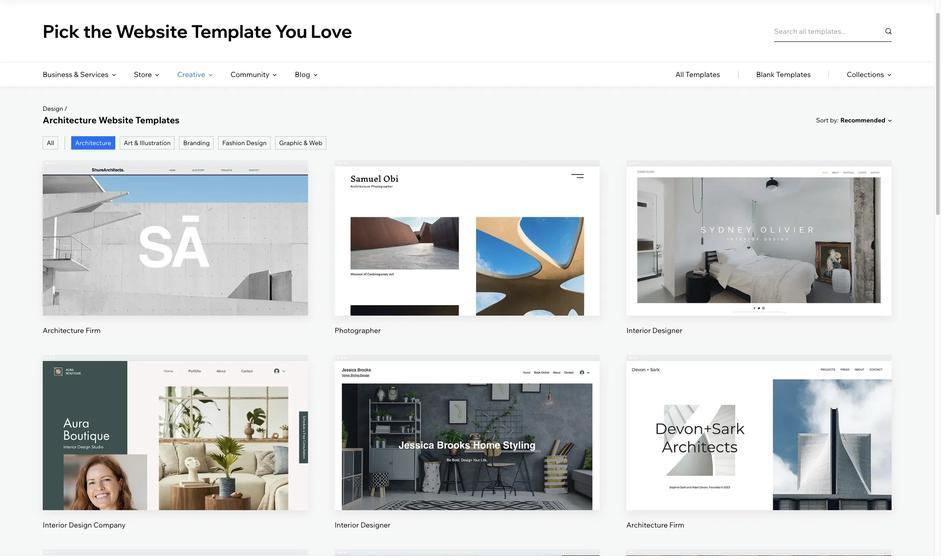 Task type: describe. For each thing, give the bounding box(es) containing it.
photographer group
[[335, 160, 600, 336]]

design link
[[43, 105, 63, 113]]

design for fashion design
[[247, 139, 267, 147]]

all templates
[[676, 70, 721, 79]]

1 horizontal spatial interior designer
[[627, 326, 683, 335]]

pick the website template you love
[[43, 20, 353, 42]]

blank
[[757, 70, 775, 79]]

art & illustration link
[[120, 136, 175, 150]]

0 horizontal spatial interior designer group
[[335, 355, 600, 530]]

design /
[[43, 105, 67, 113]]

1 horizontal spatial architecture website templates - interior designer image
[[627, 167, 892, 316]]

blank templates
[[757, 70, 811, 79]]

view button for edit button in the interior design company group
[[154, 442, 197, 464]]

collections
[[848, 70, 885, 79]]

edit button for the bottommost architecture website templates - interior designer image
[[446, 412, 489, 433]]

fashion
[[222, 139, 245, 147]]

fashion design
[[222, 139, 267, 147]]

interior for the bottommost architecture website templates - interior designer image
[[335, 521, 359, 530]]

business & services
[[43, 70, 109, 79]]

recommended
[[841, 116, 886, 124]]

categories by subject element
[[43, 62, 318, 86]]

architecture firm group containing edit
[[43, 160, 308, 336]]

interior for right architecture website templates - interior designer image
[[627, 326, 651, 335]]

creative
[[177, 70, 205, 79]]

view for the bottommost architecture website templates - interior designer image
[[459, 448, 476, 457]]

branding link
[[179, 136, 214, 150]]

love
[[311, 20, 353, 42]]

0 vertical spatial website
[[116, 20, 188, 42]]

design for interior design company
[[69, 521, 92, 530]]

generic categories element
[[676, 62, 892, 86]]

all link
[[43, 136, 58, 150]]

view for architecture website templates - interior design company image on the left
[[167, 448, 184, 457]]

1 vertical spatial website
[[99, 115, 134, 126]]

0 horizontal spatial firm
[[86, 326, 101, 335]]

view button for edit button associated with right architecture website templates - interior designer image
[[739, 248, 781, 269]]

view button for edit button related to the bottommost architecture website templates - interior designer image
[[446, 442, 489, 464]]

1 horizontal spatial firm
[[670, 521, 685, 530]]

interior design company
[[43, 521, 126, 530]]

graphic & web
[[279, 139, 323, 147]]

view button for edit button in the photographer 'group'
[[446, 248, 489, 269]]

interior design company group
[[43, 355, 308, 530]]

company
[[94, 521, 126, 530]]

all for all
[[47, 139, 54, 147]]

0 vertical spatial interior designer group
[[627, 160, 892, 336]]

interior for architecture website templates - interior design company image on the left
[[43, 521, 67, 530]]

& for web
[[304, 139, 308, 147]]

illustration
[[140, 139, 171, 147]]

photographer
[[335, 326, 381, 335]]

template
[[191, 20, 272, 42]]



Task type: locate. For each thing, give the bounding box(es) containing it.
designer
[[653, 326, 683, 335], [361, 521, 391, 530]]

architecture website templates - architecture firm image for architecture firm "group" containing architecture firm
[[627, 361, 892, 511]]

1 vertical spatial interior designer
[[335, 521, 391, 530]]

2 horizontal spatial &
[[304, 139, 308, 147]]

0 horizontal spatial templates
[[136, 115, 180, 126]]

0 horizontal spatial interior
[[43, 521, 67, 530]]

view for architecture website templates - architecture firm image related to architecture firm "group" containing edit
[[167, 254, 184, 263]]

0 horizontal spatial &
[[74, 70, 79, 79]]

2 horizontal spatial templates
[[777, 70, 811, 79]]

architecture website templates - architecture firm image
[[43, 167, 308, 316], [627, 361, 892, 511]]

edit button for right architecture website templates - interior designer image
[[739, 217, 781, 239]]

edit inside the interior design company group
[[169, 418, 182, 427]]

1 vertical spatial architecture website templates - interior designer image
[[335, 361, 600, 511]]

view
[[167, 254, 184, 263], [459, 254, 476, 263], [751, 254, 768, 263], [167, 448, 184, 457], [459, 448, 476, 457]]

1 horizontal spatial templates
[[686, 70, 721, 79]]

edit button inside architecture firm "group"
[[154, 217, 197, 239]]

sort
[[817, 116, 829, 124]]

website up art
[[99, 115, 134, 126]]

all inside generic categories element
[[676, 70, 685, 79]]

1 horizontal spatial designer
[[653, 326, 683, 335]]

view button
[[154, 248, 197, 269], [446, 248, 489, 269], [739, 248, 781, 269], [154, 442, 197, 464], [446, 442, 489, 464]]

view for architecture website templates - photographer
[[459, 254, 476, 263]]

art & illustration
[[124, 139, 171, 147]]

0 horizontal spatial interior designer
[[335, 521, 391, 530]]

pick
[[43, 20, 80, 42]]

community
[[231, 70, 270, 79]]

interior
[[627, 326, 651, 335], [43, 521, 67, 530], [335, 521, 359, 530]]

firm
[[86, 326, 101, 335], [670, 521, 685, 530]]

1 vertical spatial architecture firm group
[[627, 355, 892, 530]]

view button inside architecture firm "group"
[[154, 248, 197, 269]]

design left /
[[43, 105, 63, 113]]

& left services
[[74, 70, 79, 79]]

0 vertical spatial architecture firm group
[[43, 160, 308, 336]]

the
[[83, 20, 112, 42]]

interior designer
[[627, 326, 683, 335], [335, 521, 391, 530]]

design inside group
[[69, 521, 92, 530]]

1 horizontal spatial interior
[[335, 521, 359, 530]]

1 vertical spatial interior designer group
[[335, 355, 600, 530]]

templates
[[686, 70, 721, 79], [777, 70, 811, 79], [136, 115, 180, 126]]

view inside architecture firm "group"
[[167, 254, 184, 263]]

&
[[74, 70, 79, 79], [134, 139, 138, 147], [304, 139, 308, 147]]

0 horizontal spatial architecture firm group
[[43, 160, 308, 336]]

architecture website templates - architecture firm image for architecture firm "group" containing edit
[[43, 167, 308, 316]]

1 horizontal spatial all
[[676, 70, 685, 79]]

all
[[676, 70, 685, 79], [47, 139, 54, 147]]

edit
[[169, 223, 182, 232], [461, 223, 474, 232], [753, 223, 766, 232], [169, 418, 182, 427], [461, 418, 474, 427]]

edit button for architecture website templates - interior design company image on the left
[[154, 412, 197, 433]]

fashion design link
[[218, 136, 271, 150]]

2 horizontal spatial interior
[[627, 326, 651, 335]]

1 horizontal spatial architecture firm
[[627, 521, 685, 530]]

interior inside group
[[43, 521, 67, 530]]

& left the web on the left top of the page
[[304, 139, 308, 147]]

view button for edit button inside architecture firm "group"
[[154, 248, 197, 269]]

all templates link
[[676, 62, 721, 86]]

0 vertical spatial interior designer
[[627, 326, 683, 335]]

& for illustration
[[134, 139, 138, 147]]

blog
[[295, 70, 310, 79]]

edit button for architecture website templates - photographer
[[446, 217, 489, 239]]

architecture link
[[71, 136, 115, 150]]

services
[[80, 70, 109, 79]]

business
[[43, 70, 72, 79]]

templates for blank templates
[[777, 70, 811, 79]]

you
[[275, 20, 308, 42]]

branding
[[183, 139, 210, 147]]

architecture firm group containing architecture firm
[[627, 355, 892, 530]]

view inside the interior design company group
[[167, 448, 184, 457]]

design
[[43, 105, 63, 113], [247, 139, 267, 147], [69, 521, 92, 530]]

1 horizontal spatial design
[[69, 521, 92, 530]]

0 vertical spatial architecture website templates - architecture firm image
[[43, 167, 308, 316]]

website up the store
[[116, 20, 188, 42]]

sort by:
[[817, 116, 839, 124]]

design left the "company"
[[69, 521, 92, 530]]

0 vertical spatial architecture firm
[[43, 326, 101, 335]]

0 horizontal spatial architecture website templates - interior designer image
[[335, 361, 600, 511]]

& for services
[[74, 70, 79, 79]]

1 horizontal spatial architecture firm group
[[627, 355, 892, 530]]

store
[[134, 70, 152, 79]]

1 vertical spatial designer
[[361, 521, 391, 530]]

2 vertical spatial design
[[69, 521, 92, 530]]

architecture website templates - interior designer image
[[627, 167, 892, 316], [335, 361, 600, 511]]

None search field
[[775, 20, 892, 42]]

web
[[309, 139, 323, 147]]

Search search field
[[775, 20, 892, 42]]

& right art
[[134, 139, 138, 147]]

blank templates link
[[757, 62, 811, 86]]

edit button
[[154, 217, 197, 239], [446, 217, 489, 239], [739, 217, 781, 239], [154, 412, 197, 433], [446, 412, 489, 433]]

0 horizontal spatial design
[[43, 105, 63, 113]]

2 horizontal spatial design
[[247, 139, 267, 147]]

0 vertical spatial architecture website templates - interior designer image
[[627, 167, 892, 316]]

1 horizontal spatial &
[[134, 139, 138, 147]]

1 horizontal spatial interior designer group
[[627, 160, 892, 336]]

view button inside photographer 'group'
[[446, 248, 489, 269]]

architecture firm for architecture firm "group" containing architecture firm
[[627, 521, 685, 530]]

0 vertical spatial design
[[43, 105, 63, 113]]

& inside categories by subject element
[[74, 70, 79, 79]]

architecture website templates - interior design company image
[[43, 361, 308, 511]]

0 horizontal spatial designer
[[361, 521, 391, 530]]

edit button for architecture website templates - architecture firm image related to architecture firm "group" containing edit
[[154, 217, 197, 239]]

graphic
[[279, 139, 302, 147]]

1 vertical spatial firm
[[670, 521, 685, 530]]

architecture website templates
[[43, 115, 180, 126]]

0 horizontal spatial all
[[47, 139, 54, 147]]

categories. use the left and right arrow keys to navigate the menu element
[[0, 62, 935, 86]]

0 vertical spatial designer
[[653, 326, 683, 335]]

art
[[124, 139, 133, 147]]

1 vertical spatial architecture website templates - architecture firm image
[[627, 361, 892, 511]]

edit button inside photographer 'group'
[[446, 217, 489, 239]]

0 vertical spatial all
[[676, 70, 685, 79]]

architecture firm group
[[43, 160, 308, 336], [627, 355, 892, 530]]

view inside photographer 'group'
[[459, 254, 476, 263]]

1 horizontal spatial architecture website templates - architecture firm image
[[627, 361, 892, 511]]

all for all templates
[[676, 70, 685, 79]]

1 vertical spatial architecture firm
[[627, 521, 685, 530]]

1 vertical spatial all
[[47, 139, 54, 147]]

edit button inside the interior design company group
[[154, 412, 197, 433]]

architecture
[[43, 115, 97, 126], [75, 139, 111, 147], [43, 326, 84, 335], [627, 521, 668, 530]]

1 vertical spatial design
[[247, 139, 267, 147]]

templates for all templates
[[686, 70, 721, 79]]

0 horizontal spatial architecture website templates - architecture firm image
[[43, 167, 308, 316]]

view button inside the interior design company group
[[154, 442, 197, 464]]

0 horizontal spatial architecture firm
[[43, 326, 101, 335]]

architecture firm
[[43, 326, 101, 335], [627, 521, 685, 530]]

by:
[[831, 116, 839, 124]]

architecture firm for architecture firm "group" containing edit
[[43, 326, 101, 335]]

design right fashion
[[247, 139, 267, 147]]

website
[[116, 20, 188, 42], [99, 115, 134, 126]]

interior designer group
[[627, 160, 892, 336], [335, 355, 600, 530]]

edit inside photographer 'group'
[[461, 223, 474, 232]]

architecture website templates - photographer image
[[335, 167, 600, 316]]

view for right architecture website templates - interior designer image
[[751, 254, 768, 263]]

graphic & web link
[[275, 136, 327, 150]]

0 vertical spatial firm
[[86, 326, 101, 335]]

/
[[65, 105, 67, 113]]



Task type: vqa. For each thing, say whether or not it's contained in the screenshot.
Template
yes



